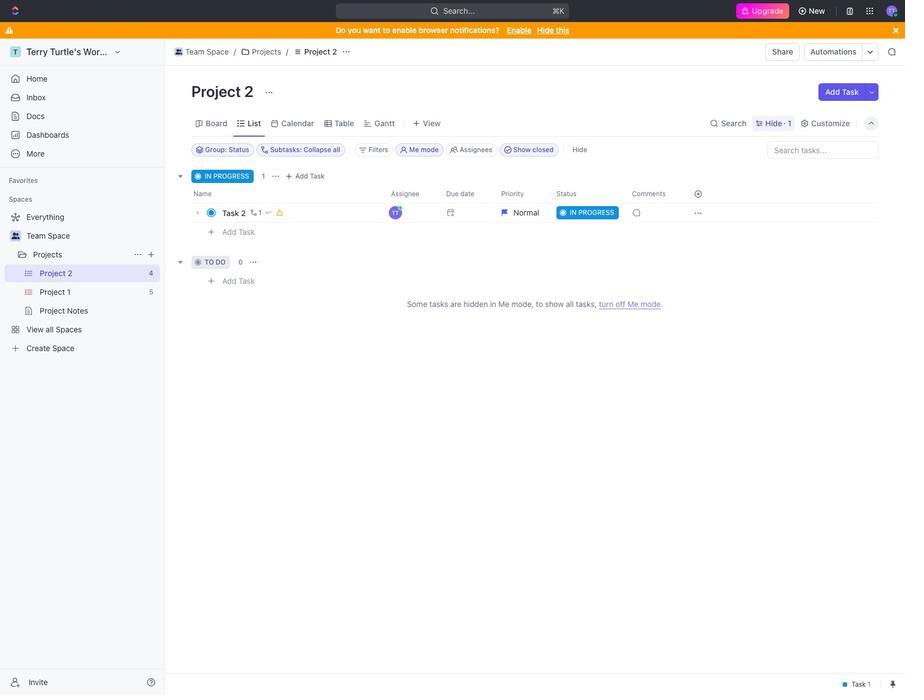Task type: locate. For each thing, give the bounding box(es) containing it.
in inside in progress dropdown button
[[570, 208, 577, 217]]

add task button
[[819, 83, 865, 101], [282, 170, 329, 183], [217, 226, 259, 239], [217, 275, 259, 288]]

to left show
[[536, 299, 543, 309]]

2 horizontal spatial to
[[536, 299, 543, 309]]

1 horizontal spatial status
[[556, 190, 576, 198]]

are
[[450, 299, 462, 309]]

to left the do
[[205, 258, 214, 266]]

2 vertical spatial to
[[536, 299, 543, 309]]

1 horizontal spatial tt
[[888, 7, 895, 14]]

1 vertical spatial tt button
[[384, 203, 440, 223]]

invite
[[29, 678, 48, 687]]

some
[[407, 299, 427, 309]]

in down status dropdown button
[[570, 208, 577, 217]]

1 vertical spatial view
[[26, 325, 44, 334]]

2 up project 1
[[68, 269, 72, 278]]

0 horizontal spatial all
[[46, 325, 54, 334]]

0 horizontal spatial project 2 link
[[40, 265, 145, 282]]

me inside me mode dropdown button
[[409, 146, 419, 154]]

view inside tree
[[26, 325, 44, 334]]

due date
[[446, 190, 474, 198]]

1 horizontal spatial project 2 link
[[290, 45, 340, 58]]

1 horizontal spatial view
[[423, 118, 441, 128]]

tree containing everything
[[4, 208, 160, 357]]

add task
[[825, 87, 859, 97], [295, 172, 325, 180], [222, 227, 255, 236], [222, 276, 255, 285]]

1 horizontal spatial progress
[[578, 208, 614, 217]]

0 horizontal spatial team space
[[26, 231, 70, 240]]

0 horizontal spatial hide
[[537, 25, 554, 35]]

0 horizontal spatial team
[[26, 231, 46, 240]]

1 horizontal spatial team space link
[[172, 45, 232, 58]]

0 vertical spatial mode
[[421, 146, 439, 154]]

1 vertical spatial team
[[26, 231, 46, 240]]

1 vertical spatial in
[[570, 208, 577, 217]]

me down view dropdown button
[[409, 146, 419, 154]]

projects link
[[238, 45, 284, 58], [33, 246, 129, 264]]

view all spaces link
[[4, 321, 158, 339]]

view inside button
[[423, 118, 441, 128]]

team space
[[185, 47, 229, 56], [26, 231, 70, 240]]

status right group:
[[229, 146, 249, 154]]

0 horizontal spatial tt
[[392, 210, 399, 216]]

to right want
[[383, 25, 390, 35]]

status up in progress dropdown button
[[556, 190, 576, 198]]

add down task 2
[[222, 227, 236, 236]]

task 2
[[222, 208, 246, 218]]

hide right the search
[[765, 118, 782, 128]]

1 vertical spatial hide
[[765, 118, 782, 128]]

0 vertical spatial projects link
[[238, 45, 284, 58]]

2 horizontal spatial hide
[[765, 118, 782, 128]]

gantt link
[[372, 116, 395, 131]]

team space link
[[172, 45, 232, 58], [26, 227, 158, 245]]

tree inside 'sidebar' navigation
[[4, 208, 160, 357]]

space
[[207, 47, 229, 56], [48, 231, 70, 240], [52, 344, 74, 353]]

all up the create space
[[46, 325, 54, 334]]

comments button
[[625, 185, 681, 203]]

2 vertical spatial project 2
[[40, 269, 72, 278]]

1 horizontal spatial all
[[333, 146, 340, 154]]

add down the do
[[222, 276, 236, 285]]

2 vertical spatial all
[[46, 325, 54, 334]]

0 horizontal spatial view
[[26, 325, 44, 334]]

1 vertical spatial status
[[556, 190, 576, 198]]

add up name dropdown button
[[295, 172, 308, 180]]

terry turtle's workspace
[[26, 47, 129, 57]]

0 horizontal spatial projects
[[33, 250, 62, 259]]

in progress inside in progress dropdown button
[[570, 208, 614, 217]]

inbox
[[26, 93, 46, 102]]

notes
[[67, 306, 88, 315]]

0 horizontal spatial to
[[205, 258, 214, 266]]

project 2 link down do
[[290, 45, 340, 58]]

add task down 0
[[222, 276, 255, 285]]

add task up customize at the right
[[825, 87, 859, 97]]

1 horizontal spatial team space
[[185, 47, 229, 56]]

2 vertical spatial hide
[[572, 146, 587, 154]]

0 vertical spatial in progress
[[205, 172, 249, 180]]

home link
[[4, 70, 160, 88]]

collapse
[[304, 146, 331, 154]]

0 horizontal spatial projects link
[[33, 246, 129, 264]]

2 vertical spatial in
[[490, 299, 496, 309]]

mode right off
[[641, 299, 661, 309]]

progress down status dropdown button
[[578, 208, 614, 217]]

0 horizontal spatial progress
[[213, 172, 249, 180]]

turn off me mode link
[[599, 299, 661, 309]]

me left mode,
[[498, 299, 509, 309]]

show closed button
[[499, 143, 559, 157]]

tree
[[4, 208, 160, 357]]

0 horizontal spatial me
[[409, 146, 419, 154]]

hide 1
[[765, 118, 791, 128]]

mode
[[421, 146, 439, 154], [641, 299, 661, 309]]

progress down group: status
[[213, 172, 249, 180]]

in progress down group: status
[[205, 172, 249, 180]]

0 vertical spatial projects
[[252, 47, 281, 56]]

priority button
[[495, 185, 550, 203]]

add task down task 2
[[222, 227, 255, 236]]

1 vertical spatial user group image
[[11, 233, 20, 239]]

0 horizontal spatial in
[[205, 172, 211, 180]]

project 2 up project 1
[[40, 269, 72, 278]]

upgrade
[[752, 6, 783, 15]]

favorites
[[9, 176, 38, 185]]

more
[[26, 149, 45, 158]]

in progress down status dropdown button
[[570, 208, 614, 217]]

2 horizontal spatial in
[[570, 208, 577, 217]]

0 vertical spatial user group image
[[175, 49, 182, 55]]

spaces down the "favorites" button
[[9, 195, 32, 204]]

2 up list
[[244, 82, 254, 100]]

1 vertical spatial team space
[[26, 231, 70, 240]]

project 2
[[304, 47, 337, 56], [191, 82, 257, 100], [40, 269, 72, 278]]

1 vertical spatial in progress
[[570, 208, 614, 217]]

1 horizontal spatial projects link
[[238, 45, 284, 58]]

0 vertical spatial team
[[185, 47, 205, 56]]

1 vertical spatial space
[[48, 231, 70, 240]]

0 horizontal spatial status
[[229, 146, 249, 154]]

1 right task 2
[[258, 208, 262, 217]]

project 1 link
[[40, 283, 145, 301]]

0 horizontal spatial mode
[[421, 146, 439, 154]]

1 vertical spatial spaces
[[56, 325, 82, 334]]

0 vertical spatial status
[[229, 146, 249, 154]]

1 vertical spatial to
[[205, 258, 214, 266]]

in right the "hidden"
[[490, 299, 496, 309]]

all right show
[[566, 299, 574, 309]]

1 up name dropdown button
[[262, 172, 265, 180]]

in
[[205, 172, 211, 180], [570, 208, 577, 217], [490, 299, 496, 309]]

1 horizontal spatial to
[[383, 25, 390, 35]]

search...
[[443, 6, 475, 15]]

project 2 up board
[[191, 82, 257, 100]]

1 vertical spatial mode
[[641, 299, 661, 309]]

enable
[[392, 25, 417, 35]]

1 horizontal spatial /
[[286, 47, 288, 56]]

hide left this
[[537, 25, 554, 35]]

0 vertical spatial team space link
[[172, 45, 232, 58]]

view up create
[[26, 325, 44, 334]]

1 inside button
[[258, 208, 262, 217]]

tasks
[[429, 299, 448, 309]]

hidden
[[464, 299, 488, 309]]

0
[[238, 258, 243, 266]]

spaces down project notes on the top left
[[56, 325, 82, 334]]

search button
[[707, 116, 750, 131]]

1 up project notes on the top left
[[67, 287, 71, 297]]

0 horizontal spatial team space link
[[26, 227, 158, 245]]

1 vertical spatial projects
[[33, 250, 62, 259]]

automations button
[[805, 44, 862, 60]]

dashboards link
[[4, 126, 160, 144]]

add up customize at the right
[[825, 87, 840, 97]]

0 vertical spatial view
[[423, 118, 441, 128]]

1 horizontal spatial in progress
[[570, 208, 614, 217]]

task up customize at the right
[[842, 87, 859, 97]]

assignee
[[391, 190, 419, 198]]

me right off
[[627, 299, 638, 309]]

hide inside button
[[572, 146, 587, 154]]

view
[[423, 118, 441, 128], [26, 325, 44, 334]]

1 horizontal spatial in
[[490, 299, 496, 309]]

2 down do
[[332, 47, 337, 56]]

filters button
[[355, 143, 393, 157]]

add task button up customize at the right
[[819, 83, 865, 101]]

dashboards
[[26, 130, 69, 140]]

0 horizontal spatial user group image
[[11, 233, 20, 239]]

projects inside tree
[[33, 250, 62, 259]]

gantt
[[375, 118, 395, 128]]

create space
[[26, 344, 74, 353]]

view up "me mode"
[[423, 118, 441, 128]]

1 vertical spatial project 2
[[191, 82, 257, 100]]

user group image
[[175, 49, 182, 55], [11, 233, 20, 239]]

subtasks:
[[270, 146, 302, 154]]

assignee button
[[384, 185, 440, 203]]

me
[[409, 146, 419, 154], [498, 299, 509, 309], [627, 299, 638, 309]]

all right collapse
[[333, 146, 340, 154]]

tt
[[888, 7, 895, 14], [392, 210, 399, 216]]

1 vertical spatial team space link
[[26, 227, 158, 245]]

status
[[229, 146, 249, 154], [556, 190, 576, 198]]

due
[[446, 190, 459, 198]]

0 vertical spatial to
[[383, 25, 390, 35]]

0 vertical spatial spaces
[[9, 195, 32, 204]]

add task button up name dropdown button
[[282, 170, 329, 183]]

in up name
[[205, 172, 211, 180]]

project 2 link up project 1 link
[[40, 265, 145, 282]]

5
[[149, 288, 153, 296]]

progress inside dropdown button
[[578, 208, 614, 217]]

project 2 link
[[290, 45, 340, 58], [40, 265, 145, 282]]

0 vertical spatial team space
[[185, 47, 229, 56]]

2 horizontal spatial me
[[627, 299, 638, 309]]

hide for hide 1
[[765, 118, 782, 128]]

1 horizontal spatial hide
[[572, 146, 587, 154]]

1 horizontal spatial tt button
[[883, 2, 901, 20]]

project 2 down do
[[304, 47, 337, 56]]

create
[[26, 344, 50, 353]]

1 vertical spatial project 2 link
[[40, 265, 145, 282]]

mode down view button
[[421, 146, 439, 154]]

1 vertical spatial all
[[566, 299, 574, 309]]

board
[[206, 118, 227, 128]]

2
[[332, 47, 337, 56], [244, 82, 254, 100], [241, 208, 246, 218], [68, 269, 72, 278]]

0 vertical spatial project 2 link
[[290, 45, 340, 58]]

0 vertical spatial project 2
[[304, 47, 337, 56]]

everything
[[26, 212, 64, 222]]

0 vertical spatial in
[[205, 172, 211, 180]]

want
[[363, 25, 381, 35]]

0 horizontal spatial /
[[234, 47, 236, 56]]

1 vertical spatial progress
[[578, 208, 614, 217]]

add for add task button over customize at the right
[[825, 87, 840, 97]]

project notes
[[40, 306, 88, 315]]

automations
[[810, 47, 856, 56]]

to
[[383, 25, 390, 35], [205, 258, 214, 266], [536, 299, 543, 309]]

1 horizontal spatial me
[[498, 299, 509, 309]]

0 vertical spatial space
[[207, 47, 229, 56]]

hide right closed on the right
[[572, 146, 587, 154]]

do
[[216, 258, 226, 266]]

0 horizontal spatial project 2
[[40, 269, 72, 278]]

user group image inside tree
[[11, 233, 20, 239]]

1 horizontal spatial project 2
[[191, 82, 257, 100]]



Task type: vqa. For each thing, say whether or not it's contained in the screenshot.
EDIT LAYOUT:
no



Task type: describe. For each thing, give the bounding box(es) containing it.
show
[[545, 299, 564, 309]]

view for view all spaces
[[26, 325, 44, 334]]

task left 1 button on the left
[[222, 208, 239, 218]]

view button
[[409, 110, 445, 136]]

1 inside tree
[[67, 287, 71, 297]]

list link
[[246, 116, 261, 131]]

me mode button
[[395, 143, 444, 157]]

terry
[[26, 47, 48, 57]]

.
[[661, 299, 663, 309]]

calendar
[[281, 118, 314, 128]]

me mode
[[409, 146, 439, 154]]

this
[[556, 25, 569, 35]]

2 vertical spatial space
[[52, 344, 74, 353]]

1 left customize button
[[788, 118, 791, 128]]

share button
[[766, 43, 800, 61]]

enable
[[507, 25, 532, 35]]

1 vertical spatial projects link
[[33, 246, 129, 264]]

team space inside tree
[[26, 231, 70, 240]]

do
[[336, 25, 346, 35]]

more button
[[4, 145, 160, 163]]

⌘k
[[553, 6, 565, 15]]

0 horizontal spatial tt button
[[384, 203, 440, 223]]

everything link
[[4, 208, 158, 226]]

sidebar navigation
[[0, 39, 167, 695]]

do you want to enable browser notifications? enable hide this
[[336, 25, 569, 35]]

1 horizontal spatial spaces
[[56, 325, 82, 334]]

1 vertical spatial tt
[[392, 210, 399, 216]]

terry turtle's workspace, , element
[[10, 46, 21, 57]]

add task button down task 2
[[217, 226, 259, 239]]

notifications?
[[450, 25, 499, 35]]

add task for add task button over customize at the right
[[825, 87, 859, 97]]

name
[[194, 190, 212, 198]]

add task down 'subtasks: collapse all'
[[295, 172, 325, 180]]

customize button
[[797, 116, 853, 131]]

view for view
[[423, 118, 441, 128]]

2 horizontal spatial all
[[566, 299, 574, 309]]

name button
[[191, 185, 384, 203]]

mode inside dropdown button
[[421, 146, 439, 154]]

0 vertical spatial progress
[[213, 172, 249, 180]]

assignees
[[460, 146, 492, 154]]

view all spaces
[[26, 325, 82, 334]]

hide for hide
[[572, 146, 587, 154]]

2 / from the left
[[286, 47, 288, 56]]

2 left 1 button on the left
[[241, 208, 246, 218]]

add for add task button below 0
[[222, 276, 236, 285]]

assignees button
[[446, 143, 497, 157]]

add for add task button below task 2
[[222, 227, 236, 236]]

hide button
[[568, 143, 592, 157]]

some tasks are hidden in me mode, to show all tasks, turn off me mode .
[[407, 299, 663, 309]]

you
[[348, 25, 361, 35]]

turn
[[599, 299, 613, 309]]

priority
[[501, 190, 524, 198]]

docs
[[26, 111, 45, 121]]

in progress button
[[550, 203, 625, 223]]

4
[[149, 269, 153, 277]]

1 / from the left
[[234, 47, 236, 56]]

0 vertical spatial hide
[[537, 25, 554, 35]]

create space link
[[4, 340, 158, 357]]

mode,
[[511, 299, 534, 309]]

normal button
[[495, 203, 550, 223]]

project 2 inside tree
[[40, 269, 72, 278]]

new
[[809, 6, 825, 15]]

normal
[[513, 208, 539, 217]]

due date button
[[440, 185, 495, 203]]

Search tasks... text field
[[768, 142, 878, 158]]

favorites button
[[4, 174, 42, 188]]

search
[[721, 118, 747, 128]]

subtasks: collapse all
[[270, 146, 340, 154]]

docs link
[[4, 108, 160, 125]]

closed
[[533, 146, 554, 154]]

list
[[248, 118, 261, 128]]

0 horizontal spatial in progress
[[205, 172, 249, 180]]

all inside "view all spaces" link
[[46, 325, 54, 334]]

add task for add task button below 0
[[222, 276, 255, 285]]

1 button
[[248, 207, 263, 218]]

share
[[772, 47, 793, 56]]

2 horizontal spatial project 2
[[304, 47, 337, 56]]

comments
[[632, 190, 666, 198]]

task down 1 button on the left
[[239, 227, 255, 236]]

upgrade link
[[736, 3, 789, 19]]

add task for add task button below task 2
[[222, 227, 255, 236]]

turtle's
[[50, 47, 81, 57]]

group: status
[[205, 146, 249, 154]]

1 horizontal spatial projects
[[252, 47, 281, 56]]

show
[[513, 146, 531, 154]]

workspace
[[83, 47, 129, 57]]

to do
[[205, 258, 226, 266]]

team inside tree
[[26, 231, 46, 240]]

filters
[[368, 146, 388, 154]]

task down 0
[[239, 276, 255, 285]]

1 horizontal spatial team
[[185, 47, 205, 56]]

project 1
[[40, 287, 71, 297]]

0 vertical spatial all
[[333, 146, 340, 154]]

0 horizontal spatial spaces
[[9, 195, 32, 204]]

status inside dropdown button
[[556, 190, 576, 198]]

add task button down 0
[[217, 275, 259, 288]]

home
[[26, 74, 48, 83]]

view button
[[409, 116, 445, 131]]

task down collapse
[[310, 172, 325, 180]]

0 vertical spatial tt button
[[883, 2, 901, 20]]

table
[[335, 118, 354, 128]]

browser
[[419, 25, 448, 35]]

status button
[[550, 185, 625, 203]]

1 horizontal spatial user group image
[[175, 49, 182, 55]]

off
[[616, 299, 625, 309]]

0 vertical spatial tt
[[888, 7, 895, 14]]

t
[[13, 48, 18, 56]]

group:
[[205, 146, 227, 154]]

calendar link
[[279, 116, 314, 131]]

show closed
[[513, 146, 554, 154]]

new button
[[793, 2, 832, 20]]

table link
[[332, 116, 354, 131]]

tasks,
[[576, 299, 597, 309]]

1 horizontal spatial mode
[[641, 299, 661, 309]]

inbox link
[[4, 89, 160, 106]]

2 inside tree
[[68, 269, 72, 278]]

customize
[[811, 118, 850, 128]]



